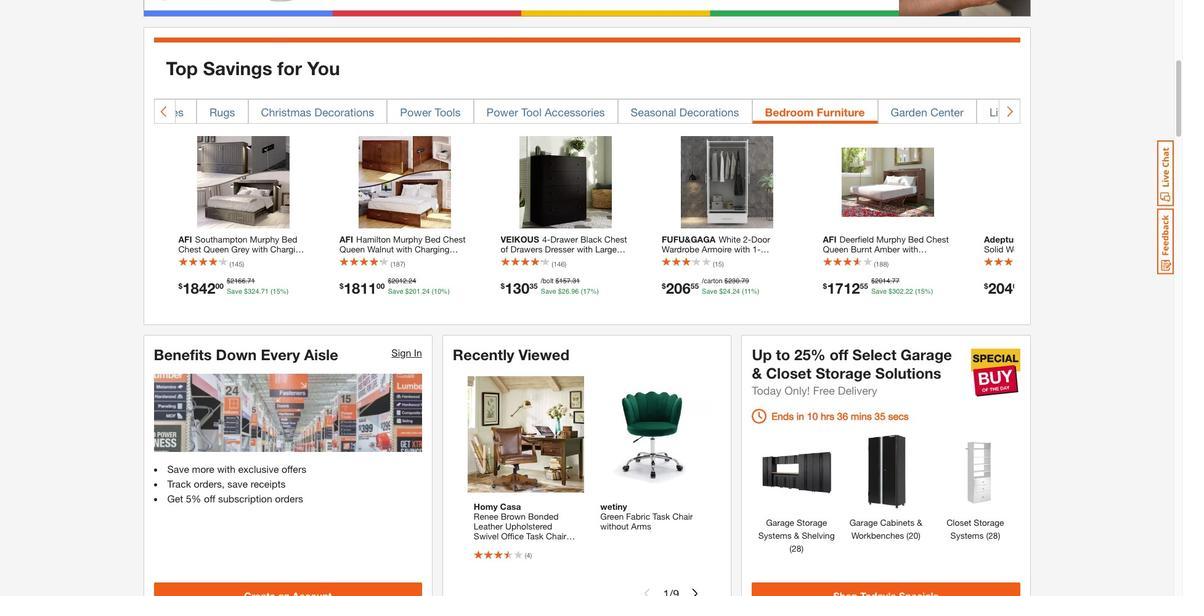 Task type: describe. For each thing, give the bounding box(es) containing it.
for
[[277, 57, 302, 79]]

up to 25% off select garage & closet storage solutions today only! free delivery
[[752, 346, 952, 397]]

save inside $ 130 35 /bolt $ 157 . 31 save $ 26 . 96 ( 17 %)
[[541, 288, 556, 296]]

) for ( 187 )
[[404, 260, 405, 268]]

$ 130 35 /bolt $ 157 . 31 save $ 26 . 96 ( 17 %)
[[501, 277, 599, 297]]

seasonal decorations button
[[618, 99, 752, 124]]

garage for garage storage systems & shelving ( 28 )
[[766, 517, 794, 528]]

easy pieces 5-drawer solid wood chest of drawers white 47.91 in. h x 30 in. w x 14.56 in. l image
[[1003, 136, 1096, 229]]

4-drawer black chest of drawers dresser with large drawer 29.9 in. w x 15.7 in. d x 37.4 in. h image
[[520, 136, 612, 229]]

benefits down every aisle
[[154, 346, 338, 363]]

upholstered
[[505, 521, 552, 532]]

x left 15.7
[[572, 254, 576, 264]]

back arrow image
[[159, 105, 170, 117]]

$ inside $ 204 00
[[984, 281, 988, 291]]

top savings for you
[[166, 57, 340, 79]]

storage inside 'up to 25% off select garage & closet storage solutions today only! free delivery'
[[816, 365, 871, 382]]

2166
[[231, 277, 246, 285]]

2-
[[743, 234, 751, 245]]

4
[[527, 552, 530, 560]]

18.9
[[737, 264, 754, 274]]

/carton
[[702, 277, 723, 285]]

& inside 'up to 25% off select garage & closet storage solutions today only! free delivery'
[[752, 365, 762, 382]]

00 for 1811
[[377, 281, 385, 291]]

$ 1842 00 $ 2166 . 71 save $ 324 . 71 ( 15 %)
[[178, 277, 289, 297]]

station for 1811
[[340, 254, 367, 264]]

) inside garage storage systems & shelving ( 28 )
[[802, 543, 804, 554]]

%) inside $ 206 55 /carton $ 230 . 79 save $ 24 . 24 ( 11 %)
[[751, 288, 760, 296]]

157
[[559, 277, 571, 285]]

79
[[742, 277, 749, 285]]

you
[[307, 57, 340, 79]]

( 15 )
[[713, 260, 724, 268]]

( 188 )
[[874, 260, 889, 268]]

solutions
[[876, 365, 942, 382]]

35 inside $ 130 35 /bolt $ 157 . 31 save $ 26 . 96 ( 17 %)
[[530, 281, 538, 291]]

viewed
[[519, 346, 570, 363]]

systems for garage
[[759, 530, 792, 541]]

select
[[853, 346, 897, 363]]

systems for closet
[[951, 530, 984, 541]]

recently
[[453, 346, 515, 363]]

x left 31.5
[[682, 264, 687, 274]]

bedroom
[[765, 105, 814, 119]]

power tools
[[400, 105, 461, 119]]

1-
[[753, 244, 761, 255]]

28 inside garage storage systems & shelving ( 28 )
[[792, 543, 802, 554]]

shelving
[[802, 530, 835, 541]]

( inside "$ 1712 55 $ 2014 . 77 save $ 302 . 22 ( 15 %)"
[[915, 288, 917, 296]]

in. up 206
[[662, 264, 671, 274]]

4-
[[542, 234, 551, 245]]

drawers inside 4-drawer black chest of drawers dresser with large drawer 29.9 in. w x 15.7 in. d x 37.4 in. h
[[511, 244, 543, 255]]

chair inside homy casa renee brown bonded leather upholstered swivel office task chair with wood base
[[546, 531, 567, 542]]

31
[[573, 277, 580, 285]]

& inside garage storage systems & shelving ( 28 )
[[794, 530, 800, 541]]

rugs button
[[197, 99, 248, 124]]

$ 204 00
[[984, 280, 1021, 297]]

save more with exclusive offers track orders, save receipts get 5% off subscription orders
[[167, 464, 306, 505]]

christmas decorations
[[261, 105, 374, 119]]

bedroom furniture button
[[752, 99, 878, 124]]

( inside $ 1811 00 $ 2012 . 24 save $ 201 . 24 ( 10 %)
[[432, 288, 434, 296]]

of
[[501, 244, 508, 255]]

save inside $ 1811 00 $ 2012 . 24 save $ 201 . 24 ( 10 %)
[[388, 288, 403, 296]]

afi for 1811
[[340, 234, 353, 245]]

rod
[[748, 254, 764, 264]]

66.9
[[766, 254, 783, 264]]

deerfield murphy bed chest queen burnt amber with charging station image
[[842, 136, 935, 229]]

hrs
[[821, 410, 835, 422]]

187
[[392, 260, 404, 268]]

room
[[1022, 105, 1052, 119]]

garden
[[891, 105, 928, 119]]

large
[[595, 244, 617, 255]]

15.7
[[579, 254, 596, 264]]

with inside 'hamilton murphy bed chest queen walnut with charging station'
[[396, 244, 412, 255]]

bed for 1811
[[425, 234, 441, 245]]

w inside white 2-door wardrobe armoire with 1- drawers and hanging rod 66.9 in. h x 31.5 in. w x 18.9 in. d
[[720, 264, 728, 274]]

130
[[505, 280, 530, 297]]

orders
[[275, 493, 303, 505]]

white
[[719, 234, 741, 245]]

white 2-door wardrobe armoire with 1-drawers and hanging rod 66.9 in. h x 31.5 in. w x 18.9 in. d image
[[681, 136, 773, 229]]

today only!
[[752, 384, 810, 397]]

charging for 1842
[[270, 244, 305, 255]]

wardrobe
[[662, 244, 699, 255]]

bed for 1842
[[282, 234, 297, 245]]

power tools button
[[387, 99, 474, 124]]

storage for garage storage systems & shelving ( 28 )
[[797, 517, 827, 528]]

decorations for seasonal decorations
[[680, 105, 739, 119]]

off inside 'up to 25% off select garage & closet storage solutions today only! free delivery'
[[830, 346, 848, 363]]

homy
[[474, 502, 498, 512]]

55 for 1712
[[860, 281, 868, 291]]

ends
[[772, 410, 794, 422]]

sign in link
[[392, 347, 422, 358]]

230
[[728, 277, 740, 285]]

rugs
[[210, 105, 235, 119]]

) for ( 4 )
[[530, 552, 532, 560]]

seasonal decorations
[[631, 105, 739, 119]]

closet inside the closet storage systems
[[947, 517, 972, 528]]

burnt
[[851, 244, 872, 255]]

wetiny
[[600, 502, 627, 512]]

furniture inside button
[[1055, 105, 1099, 119]]

146
[[554, 260, 565, 268]]

w inside 4-drawer black chest of drawers dresser with large drawer 29.9 in. w x 15.7 in. d x 37.4 in. h
[[561, 254, 569, 264]]

murphy for 1811
[[393, 234, 423, 245]]

chest for 1811
[[443, 234, 466, 245]]

0 vertical spatial drawer
[[550, 234, 578, 245]]

) for ( 188 )
[[887, 260, 889, 268]]

bed for 1712
[[908, 234, 924, 245]]

/bolt
[[541, 277, 554, 285]]

garage cabinets & workbenches product image image
[[848, 434, 924, 510]]

( inside the $ 1842 00 $ 2166 . 71 save $ 324 . 71 ( 15 %)
[[271, 288, 273, 296]]

x right "large"
[[618, 254, 622, 264]]

leather
[[474, 521, 503, 532]]

storage for closet storage systems
[[974, 517, 1004, 528]]

murphy for 1712
[[877, 234, 906, 245]]

task inside wetiny green fabric task chair without arms
[[653, 512, 670, 522]]

77
[[892, 277, 900, 285]]

1 horizontal spatial 15
[[715, 260, 722, 268]]

201
[[409, 288, 420, 296]]

31.5
[[689, 264, 706, 274]]

charging inside deerfield murphy bed chest queen burnt amber with charging station
[[823, 254, 858, 264]]

benefits
[[154, 346, 212, 363]]

green fabric task chair without arms image
[[594, 376, 711, 493]]

with inside deerfield murphy bed chest queen burnt amber with charging station
[[903, 244, 919, 255]]

fabric
[[626, 512, 650, 522]]

next arrow image
[[1004, 105, 1015, 117]]

fufu&gaga
[[662, 234, 716, 245]]

in. up /carton at top
[[708, 264, 717, 274]]

center
[[931, 105, 964, 119]]

furniture inside 'button'
[[817, 105, 865, 119]]

brown
[[501, 512, 526, 522]]

green
[[600, 512, 624, 522]]

station inside deerfield murphy bed chest queen burnt amber with charging station
[[860, 254, 888, 264]]

wood
[[492, 541, 515, 552]]

chest for 1842
[[178, 244, 201, 255]]

southampton murphy bed chest queen grey with charging station image
[[197, 136, 290, 229]]

orders,
[[194, 478, 225, 490]]

exclusive
[[238, 464, 279, 475]]

cabinets
[[880, 517, 915, 528]]

with inside white 2-door wardrobe armoire with 1- drawers and hanging rod 66.9 in. h x 31.5 in. w x 18.9 in. d
[[734, 244, 750, 255]]

( 20 )
[[904, 530, 921, 541]]

closet inside 'up to 25% off select garage & closet storage solutions today only! free delivery'
[[766, 365, 812, 382]]

) for ( 146 )
[[565, 260, 567, 268]]

live chat image
[[1157, 141, 1174, 206]]

task inside homy casa renee brown bonded leather upholstered swivel office task chair with wood base
[[526, 531, 544, 542]]



Task type: vqa. For each thing, say whether or not it's contained in the screenshot.
5 services
no



Task type: locate. For each thing, give the bounding box(es) containing it.
living
[[990, 105, 1019, 119]]

save inside $ 206 55 /carton $ 230 . 79 save $ 24 . 24 ( 11 %)
[[702, 288, 718, 296]]

deerfield
[[840, 234, 874, 245]]

chest up 1842 on the top
[[178, 244, 201, 255]]

%) right 201
[[442, 288, 450, 296]]

0 horizontal spatial power
[[400, 105, 432, 119]]

1 00 from the left
[[215, 281, 224, 291]]

furniture right 'bedroom'
[[817, 105, 865, 119]]

decorations
[[314, 105, 374, 119], [680, 105, 739, 119]]

southampton murphy bed chest queen grey with charging station
[[178, 234, 305, 264]]

1 horizontal spatial power
[[487, 105, 518, 119]]

2 horizontal spatial &
[[917, 517, 923, 528]]

chest right amber
[[926, 234, 949, 245]]

25%
[[794, 346, 826, 363]]

closet up today only! at bottom right
[[766, 365, 812, 382]]

closet storage systems product image image
[[937, 434, 1014, 510]]

wetiny green fabric task chair without arms
[[600, 502, 693, 532]]

charging inside southampton murphy bed chest queen grey with charging station
[[270, 244, 305, 255]]

2 horizontal spatial queen
[[823, 244, 849, 255]]

1 horizontal spatial drawers
[[662, 254, 694, 264]]

1 vertical spatial closet
[[947, 517, 972, 528]]

queen for 1811
[[340, 244, 365, 255]]

storage up the shelving
[[797, 517, 827, 528]]

2 horizontal spatial bed
[[908, 234, 924, 245]]

chair down bonded
[[546, 531, 567, 542]]

save inside "$ 1712 55 $ 2014 . 77 save $ 302 . 22 ( 15 %)"
[[871, 288, 887, 296]]

in.
[[550, 254, 559, 264], [598, 254, 607, 264], [520, 264, 529, 274], [662, 264, 671, 274], [708, 264, 717, 274], [756, 264, 765, 274]]

1 horizontal spatial decorations
[[680, 105, 739, 119]]

1 horizontal spatial 35
[[875, 410, 886, 422]]

0 horizontal spatial 71
[[248, 277, 255, 285]]

power for power tools
[[400, 105, 432, 119]]

1 horizontal spatial closet
[[947, 517, 972, 528]]

murphy right grey
[[250, 234, 279, 245]]

bed right grey
[[282, 234, 297, 245]]

decorations for christmas decorations
[[314, 105, 374, 119]]

1 horizontal spatial d
[[768, 264, 774, 274]]

charging for 1811
[[415, 244, 450, 255]]

71 up the 324
[[248, 277, 255, 285]]

$
[[227, 277, 231, 285], [388, 277, 392, 285], [556, 277, 559, 285], [725, 277, 728, 285], [871, 277, 875, 285], [178, 281, 183, 291], [340, 281, 344, 291], [501, 281, 505, 291], [662, 281, 666, 291], [823, 281, 827, 291], [984, 281, 988, 291], [244, 288, 248, 296], [405, 288, 409, 296], [558, 288, 562, 296], [719, 288, 723, 296], [889, 288, 893, 296]]

chair right arms
[[673, 512, 693, 522]]

homy casa renee brown bonded leather upholstered swivel office task chair with wood base
[[474, 502, 567, 552]]

office
[[501, 531, 524, 542]]

systems right 20
[[951, 530, 984, 541]]

1 vertical spatial &
[[917, 517, 923, 528]]

20
[[909, 530, 919, 541]]

1 bed from the left
[[282, 234, 297, 245]]

0 horizontal spatial 00
[[215, 281, 224, 291]]

& left the shelving
[[794, 530, 800, 541]]

0 vertical spatial 35
[[530, 281, 538, 291]]

3 %) from the left
[[591, 288, 599, 296]]

w left 15.7
[[561, 254, 569, 264]]

garage inside garage storage systems & shelving ( 28 )
[[766, 517, 794, 528]]

1 horizontal spatial bed
[[425, 234, 441, 245]]

1712
[[827, 280, 860, 297]]

garage up solutions
[[901, 346, 952, 363]]

afi left southampton
[[178, 234, 192, 245]]

this is the first slide image
[[642, 589, 652, 597]]

deerfield murphy bed chest queen burnt amber with charging station
[[823, 234, 949, 264]]

with up save
[[217, 464, 235, 475]]

with down leather
[[474, 541, 490, 552]]

1 horizontal spatial task
[[653, 512, 670, 522]]

2 afi from the left
[[340, 234, 353, 245]]

with up '187' on the top of page
[[396, 244, 412, 255]]

save up track
[[167, 464, 189, 475]]

%) right 22 at the right top of the page
[[925, 288, 933, 296]]

aisle
[[304, 346, 338, 363]]

) for ( 145 )
[[243, 260, 244, 268]]

( inside garage storage systems & shelving ( 28 )
[[790, 543, 792, 554]]

power
[[400, 105, 432, 119], [487, 105, 518, 119]]

arms
[[631, 521, 651, 532]]

15 inside "$ 1712 55 $ 2014 . 77 save $ 302 . 22 ( 15 %)"
[[917, 288, 925, 296]]

track
[[167, 478, 191, 490]]

power left "tools"
[[400, 105, 432, 119]]

1 vertical spatial drawer
[[501, 254, 528, 264]]

& up 20
[[917, 517, 923, 528]]

%) inside the $ 1842 00 $ 2166 . 71 save $ 324 . 71 ( 15 %)
[[280, 288, 289, 296]]

1 queen from the left
[[204, 244, 229, 255]]

3 bed from the left
[[908, 234, 924, 245]]

in. right the 18.9
[[756, 264, 765, 274]]

save down /bolt
[[541, 288, 556, 296]]

2 00 from the left
[[377, 281, 385, 291]]

2 55 from the left
[[860, 281, 868, 291]]

1 horizontal spatial off
[[830, 346, 848, 363]]

save down 2014
[[871, 288, 887, 296]]

&
[[752, 365, 762, 382], [917, 517, 923, 528], [794, 530, 800, 541]]

%) down the 18.9
[[751, 288, 760, 296]]

55 inside "$ 1712 55 $ 2014 . 77 save $ 302 . 22 ( 15 %)"
[[860, 281, 868, 291]]

2 h from the left
[[673, 264, 680, 274]]

without
[[600, 521, 629, 532]]

00 left 2012
[[377, 281, 385, 291]]

h
[[531, 264, 538, 274], [673, 264, 680, 274]]

1 afi from the left
[[178, 234, 192, 245]]

5 %) from the left
[[925, 288, 933, 296]]

systems inside the closet storage systems
[[951, 530, 984, 541]]

charging up 201
[[415, 244, 450, 255]]

%)
[[280, 288, 289, 296], [442, 288, 450, 296], [591, 288, 599, 296], [751, 288, 760, 296], [925, 288, 933, 296]]

0 vertical spatial chair
[[673, 512, 693, 522]]

closet down the closet storage systems product image at the bottom of page
[[947, 517, 972, 528]]

h inside 4-drawer black chest of drawers dresser with large drawer 29.9 in. w x 15.7 in. d x 37.4 in. h
[[531, 264, 538, 274]]

1 horizontal spatial station
[[340, 254, 367, 264]]

chest
[[443, 234, 466, 245], [604, 234, 627, 245], [926, 234, 949, 245], [178, 244, 201, 255]]

bed right the walnut
[[425, 234, 441, 245]]

0 horizontal spatial afi
[[178, 234, 192, 245]]

29.9
[[531, 254, 548, 264]]

( inside $ 130 35 /bolt $ 157 . 31 save $ 26 . 96 ( 17 %)
[[581, 288, 583, 296]]

garage inside garage cabinets & workbenches
[[850, 517, 878, 528]]

chest inside southampton murphy bed chest queen grey with charging station
[[178, 244, 201, 255]]

0 horizontal spatial queen
[[204, 244, 229, 255]]

storage inside the closet storage systems
[[974, 517, 1004, 528]]

closet storage systems
[[947, 517, 1004, 541]]

station for 1842
[[178, 254, 206, 264]]

55 for 206
[[691, 281, 699, 291]]

( 187 )
[[391, 260, 405, 268]]

2 horizontal spatial 15
[[917, 288, 925, 296]]

task up 4 at the bottom left of page
[[526, 531, 544, 542]]

d inside white 2-door wardrobe armoire with 1- drawers and hanging rod 66.9 in. h x 31.5 in. w x 18.9 in. d
[[768, 264, 774, 274]]

chest right black
[[604, 234, 627, 245]]

3 afi from the left
[[823, 234, 837, 245]]

receipts
[[251, 478, 286, 490]]

queen
[[204, 244, 229, 255], [340, 244, 365, 255], [823, 244, 849, 255]]

save down /carton at top
[[702, 288, 718, 296]]

2 power from the left
[[487, 105, 518, 119]]

55 inside $ 206 55 /carton $ 230 . 79 save $ 24 . 24 ( 11 %)
[[691, 281, 699, 291]]

h inside white 2-door wardrobe armoire with 1- drawers and hanging rod 66.9 in. h x 31.5 in. w x 18.9 in. d
[[673, 264, 680, 274]]

closet
[[766, 365, 812, 382], [947, 517, 972, 528]]

%) right 96
[[591, 288, 599, 296]]

off down orders,
[[204, 493, 215, 505]]

1 vertical spatial 10
[[807, 410, 818, 422]]

%) inside $ 130 35 /bolt $ 157 . 31 save $ 26 . 96 ( 17 %)
[[591, 288, 599, 296]]

3 00 from the left
[[1013, 281, 1021, 291]]

71 right the 324
[[261, 288, 269, 296]]

afi
[[178, 234, 192, 245], [340, 234, 353, 245], [823, 234, 837, 245]]

1 horizontal spatial charging
[[415, 244, 450, 255]]

queen inside southampton murphy bed chest queen grey with charging station
[[204, 244, 229, 255]]

tools
[[435, 105, 461, 119]]

15 for 1842
[[273, 288, 280, 296]]

0 vertical spatial 71
[[248, 277, 255, 285]]

1 %) from the left
[[280, 288, 289, 296]]

in. right '37.4'
[[520, 264, 529, 274]]

35 left /bolt
[[530, 281, 538, 291]]

0 horizontal spatial bed
[[282, 234, 297, 245]]

with left 1-
[[734, 244, 750, 255]]

22
[[906, 288, 913, 296]]

ends in 10 hrs 36 mins 35 secs
[[772, 410, 909, 422]]

chair inside wetiny green fabric task chair without arms
[[673, 512, 693, 522]]

00 inside the $ 1842 00 $ 2166 . 71 save $ 324 . 71 ( 15 %)
[[215, 281, 224, 291]]

2 horizontal spatial charging
[[823, 254, 858, 264]]

2 bed from the left
[[425, 234, 441, 245]]

decorations down you
[[314, 105, 374, 119]]

drawers inside white 2-door wardrobe armoire with 1- drawers and hanging rod 66.9 in. h x 31.5 in. w x 18.9 in. d
[[662, 254, 694, 264]]

systems left the shelving
[[759, 530, 792, 541]]

0 horizontal spatial &
[[752, 365, 762, 382]]

%) inside $ 1811 00 $ 2012 . 24 save $ 201 . 24 ( 10 %)
[[442, 288, 450, 296]]

1 horizontal spatial &
[[794, 530, 800, 541]]

) for ( 20 )
[[919, 530, 921, 541]]

d right 15.7
[[609, 254, 616, 264]]

living room furniture button
[[977, 99, 1112, 124]]

4-drawer black chest of drawers dresser with large drawer 29.9 in. w x 15.7 in. d x 37.4 in. h
[[501, 234, 627, 274]]

bed right amber
[[908, 234, 924, 245]]

in
[[797, 410, 804, 422]]

drawers right of
[[511, 244, 543, 255]]

& down up
[[752, 365, 762, 382]]

hamilton murphy bed chest queen walnut with charging station image
[[358, 136, 451, 229]]

in. right 29.9
[[550, 254, 559, 264]]

drawers down fufu&gaga
[[662, 254, 694, 264]]

) for ( 28 )
[[998, 530, 1000, 541]]

0 horizontal spatial h
[[531, 264, 538, 274]]

systems inside garage storage systems & shelving ( 28 )
[[759, 530, 792, 541]]

0 horizontal spatial chair
[[546, 531, 567, 542]]

0 vertical spatial task
[[653, 512, 670, 522]]

( inside $ 206 55 /carton $ 230 . 79 save $ 24 . 24 ( 11 %)
[[742, 288, 744, 296]]

10 inside $ 1811 00 $ 2012 . 24 save $ 201 . 24 ( 10 %)
[[434, 288, 442, 296]]

1 horizontal spatial afi
[[340, 234, 353, 245]]

save down 2166
[[227, 288, 242, 296]]

with right grey
[[252, 244, 268, 255]]

murphy up ( 188 )
[[877, 234, 906, 245]]

00 for 1842
[[215, 281, 224, 291]]

with inside homy casa renee brown bonded leather upholstered swivel office task chair with wood base
[[474, 541, 490, 552]]

2 horizontal spatial garage
[[901, 346, 952, 363]]

decorations right seasonal at the right of the page
[[680, 105, 739, 119]]

1 vertical spatial 35
[[875, 410, 886, 422]]

queen for 1842
[[204, 244, 229, 255]]

1 furniture from the left
[[817, 105, 865, 119]]

more
[[192, 464, 214, 475]]

1 55 from the left
[[691, 281, 699, 291]]

1 decorations from the left
[[314, 105, 374, 119]]

00 left 2166
[[215, 281, 224, 291]]

free delivery
[[813, 384, 878, 397]]

queen inside deerfield murphy bed chest queen burnt amber with charging station
[[823, 244, 849, 255]]

1 horizontal spatial 10
[[807, 410, 818, 422]]

off right 25% at the right bottom of page
[[830, 346, 848, 363]]

renee
[[474, 512, 498, 522]]

%) for 1712
[[925, 288, 933, 296]]

0 vertical spatial 28
[[989, 530, 998, 541]]

murphy inside deerfield murphy bed chest queen burnt amber with charging station
[[877, 234, 906, 245]]

storage up ( 28 )
[[974, 517, 1004, 528]]

with left "large"
[[577, 244, 593, 255]]

charging down deerfield
[[823, 254, 858, 264]]

amber
[[875, 244, 900, 255]]

4 %) from the left
[[751, 288, 760, 296]]

1 horizontal spatial garage
[[850, 517, 878, 528]]

save
[[227, 478, 248, 490]]

1 horizontal spatial murphy
[[393, 234, 423, 245]]

save inside the save more with exclusive offers track orders, save receipts get 5% off subscription orders
[[167, 464, 189, 475]]

feedback link image
[[1157, 208, 1174, 275]]

0 horizontal spatial 28
[[792, 543, 802, 554]]

chest inside 'hamilton murphy bed chest queen walnut with charging station'
[[443, 234, 466, 245]]

0 horizontal spatial 15
[[273, 288, 280, 296]]

1 h from the left
[[531, 264, 538, 274]]

drawer up ( 146 )
[[550, 234, 578, 245]]

2 horizontal spatial 00
[[1013, 281, 1021, 291]]

furniture right room
[[1055, 105, 1099, 119]]

15 right 22 at the right top of the page
[[917, 288, 925, 296]]

afi left hamilton
[[340, 234, 353, 245]]

302
[[893, 288, 904, 296]]

%) right the 324
[[280, 288, 289, 296]]

2 furniture from the left
[[1055, 105, 1099, 119]]

10 right in
[[807, 410, 818, 422]]

x up 230
[[730, 264, 734, 274]]

bedroom furniture
[[765, 105, 865, 119]]

afi for 1712
[[823, 234, 837, 245]]

bed inside southampton murphy bed chest queen grey with charging station
[[282, 234, 297, 245]]

grey
[[231, 244, 250, 255]]

savings
[[203, 57, 272, 79]]

0 horizontal spatial garage
[[766, 517, 794, 528]]

and
[[696, 254, 711, 264]]

0 horizontal spatial 35
[[530, 281, 538, 291]]

d right rod
[[768, 264, 774, 274]]

recently viewed
[[453, 346, 570, 363]]

206
[[666, 280, 691, 297]]

1811
[[344, 280, 377, 297]]

special buy logo image
[[971, 348, 1020, 397]]

1 horizontal spatial 55
[[860, 281, 868, 291]]

0 horizontal spatial murphy
[[250, 234, 279, 245]]

%) for 1842
[[280, 288, 289, 296]]

queen left the walnut
[[340, 244, 365, 255]]

power tool accessories
[[487, 105, 605, 119]]

queen left grey
[[204, 244, 229, 255]]

0 vertical spatial closet
[[766, 365, 812, 382]]

swivel
[[474, 531, 499, 542]]

1 horizontal spatial 28
[[989, 530, 998, 541]]

0 vertical spatial 10
[[434, 288, 442, 296]]

96
[[571, 288, 579, 296]]

1 horizontal spatial 00
[[377, 281, 385, 291]]

renee brown bonded leather upholstered swivel office task chair with wood base image
[[468, 376, 584, 493]]

next slide image
[[690, 589, 700, 597]]

1 murphy from the left
[[250, 234, 279, 245]]

%) for 1811
[[442, 288, 450, 296]]

bed inside 'hamilton murphy bed chest queen walnut with charging station'
[[425, 234, 441, 245]]

11
[[744, 288, 751, 296]]

0 horizontal spatial closet
[[766, 365, 812, 382]]

task right arms
[[653, 512, 670, 522]]

15 right the 324
[[273, 288, 280, 296]]

queen for 1712
[[823, 244, 849, 255]]

3 station from the left
[[860, 254, 888, 264]]

sign
[[392, 347, 411, 358]]

2 vertical spatial &
[[794, 530, 800, 541]]

0 horizontal spatial 55
[[691, 281, 699, 291]]

tool
[[521, 105, 542, 119]]

1 vertical spatial 28
[[792, 543, 802, 554]]

bed inside deerfield murphy bed chest queen burnt amber with charging station
[[908, 234, 924, 245]]

2 horizontal spatial afi
[[823, 234, 837, 245]]

1 horizontal spatial systems
[[951, 530, 984, 541]]

0 horizontal spatial drawer
[[501, 254, 528, 264]]

bonded
[[528, 512, 559, 522]]

0 horizontal spatial station
[[178, 254, 206, 264]]

base
[[517, 541, 537, 552]]

1 horizontal spatial 71
[[261, 288, 269, 296]]

0 horizontal spatial off
[[204, 493, 215, 505]]

down
[[216, 346, 257, 363]]

chest left of
[[443, 234, 466, 245]]

0 horizontal spatial decorations
[[314, 105, 374, 119]]

1 horizontal spatial furniture
[[1055, 105, 1099, 119]]

living room furniture
[[990, 105, 1099, 119]]

37.4
[[501, 264, 518, 274]]

chest inside deerfield murphy bed chest queen burnt amber with charging station
[[926, 234, 949, 245]]

adeptus
[[984, 234, 1018, 245]]

station inside southampton murphy bed chest queen grey with charging station
[[178, 254, 206, 264]]

35 left secs
[[875, 410, 886, 422]]

chest for 1712
[[926, 234, 949, 245]]

chest inside 4-drawer black chest of drawers dresser with large drawer 29.9 in. w x 15.7 in. d x 37.4 in. h
[[604, 234, 627, 245]]

1 systems from the left
[[759, 530, 792, 541]]

36
[[837, 410, 848, 422]]

2 murphy from the left
[[393, 234, 423, 245]]

2 queen from the left
[[340, 244, 365, 255]]

1 horizontal spatial w
[[720, 264, 728, 274]]

10 right 201
[[434, 288, 442, 296]]

bed
[[282, 234, 297, 245], [425, 234, 441, 245], [908, 234, 924, 245]]

top
[[166, 57, 198, 79]]

2 station from the left
[[340, 254, 367, 264]]

chest for 130
[[604, 234, 627, 245]]

0 horizontal spatial furniture
[[817, 105, 865, 119]]

get
[[167, 493, 183, 505]]

00 inside $ 1811 00 $ 2012 . 24 save $ 201 . 24 ( 10 %)
[[377, 281, 385, 291]]

1 vertical spatial chair
[[546, 531, 567, 542]]

1 vertical spatial off
[[204, 493, 215, 505]]

0 vertical spatial off
[[830, 346, 848, 363]]

00 down adeptus link
[[1013, 281, 1021, 291]]

2 systems from the left
[[951, 530, 984, 541]]

0 horizontal spatial drawers
[[511, 244, 543, 255]]

3 murphy from the left
[[877, 234, 906, 245]]

adeptus link
[[984, 234, 1115, 274]]

15 down armoire
[[715, 260, 722, 268]]

garage storage systems & shelving product image image
[[759, 434, 835, 510]]

murphy for 1842
[[250, 234, 279, 245]]

garage for garage cabinets & workbenches
[[850, 517, 878, 528]]

55 left 2014
[[860, 281, 868, 291]]

queen inside 'hamilton murphy bed chest queen walnut with charging station'
[[340, 244, 365, 255]]

1 power from the left
[[400, 105, 432, 119]]

1 horizontal spatial chair
[[673, 512, 693, 522]]

%) inside "$ 1712 55 $ 2014 . 77 save $ 302 . 22 ( 15 %)"
[[925, 288, 933, 296]]

queen left burnt
[[823, 244, 849, 255]]

storage inside garage storage systems & shelving ( 28 )
[[797, 517, 827, 528]]

17
[[583, 288, 591, 296]]

2014
[[875, 277, 890, 285]]

2 decorations from the left
[[680, 105, 739, 119]]

garage inside 'up to 25% off select garage & closet storage solutions today only! free delivery'
[[901, 346, 952, 363]]

hanging
[[713, 254, 745, 264]]

1 station from the left
[[178, 254, 206, 264]]

save inside the $ 1842 00 $ 2166 . 71 save $ 324 . 71 ( 15 %)
[[227, 288, 242, 296]]

bathroom vanities button
[[80, 99, 197, 124]]

2 horizontal spatial station
[[860, 254, 888, 264]]

charging inside 'hamilton murphy bed chest queen walnut with charging station'
[[415, 244, 450, 255]]

0 horizontal spatial 10
[[434, 288, 442, 296]]

with inside 4-drawer black chest of drawers dresser with large drawer 29.9 in. w x 15.7 in. d x 37.4 in. h
[[577, 244, 593, 255]]

1 vertical spatial 71
[[261, 288, 269, 296]]

with inside southampton murphy bed chest queen grey with charging station
[[252, 244, 268, 255]]

charging right grey
[[270, 244, 305, 255]]

0 vertical spatial &
[[752, 365, 762, 382]]

0 horizontal spatial w
[[561, 254, 569, 264]]

garage up workbenches
[[850, 517, 878, 528]]

off inside the save more with exclusive offers track orders, save receipts get 5% off subscription orders
[[204, 493, 215, 505]]

h up 206
[[673, 264, 680, 274]]

vanities
[[145, 105, 184, 119]]

with right amber
[[903, 244, 919, 255]]

murphy
[[250, 234, 279, 245], [393, 234, 423, 245], [877, 234, 906, 245]]

h up $ 130 35 /bolt $ 157 . 31 save $ 26 . 96 ( 17 %)
[[531, 264, 538, 274]]

1 vertical spatial task
[[526, 531, 544, 542]]

offers
[[282, 464, 306, 475]]

sign in card banner image
[[154, 374, 422, 453]]

00 inside $ 204 00
[[1013, 281, 1021, 291]]

2 %) from the left
[[442, 288, 450, 296]]

2 horizontal spatial murphy
[[877, 234, 906, 245]]

15 for 1712
[[917, 288, 925, 296]]

1 horizontal spatial queen
[[340, 244, 365, 255]]

in. right 15.7
[[598, 254, 607, 264]]

task
[[653, 512, 670, 522], [526, 531, 544, 542]]

power left tool
[[487, 105, 518, 119]]

d
[[609, 254, 616, 264], [768, 264, 774, 274]]

murphy inside southampton murphy bed chest queen grey with charging station
[[250, 234, 279, 245]]

power for power tool accessories
[[487, 105, 518, 119]]

& inside garage cabinets & workbenches
[[917, 517, 923, 528]]

station inside 'hamilton murphy bed chest queen walnut with charging station'
[[340, 254, 367, 264]]

w up /carton at top
[[720, 264, 728, 274]]

0 horizontal spatial d
[[609, 254, 616, 264]]

garage down garage storage systems & shelving product image
[[766, 517, 794, 528]]

55 down 31.5
[[691, 281, 699, 291]]

$ 1811 00 $ 2012 . 24 save $ 201 . 24 ( 10 %)
[[340, 277, 450, 297]]

1 horizontal spatial h
[[673, 264, 680, 274]]

afi for 1842
[[178, 234, 192, 245]]

murphy inside 'hamilton murphy bed chest queen walnut with charging station'
[[393, 234, 423, 245]]

0 horizontal spatial task
[[526, 531, 544, 542]]

with inside the save more with exclusive offers track orders, save receipts get 5% off subscription orders
[[217, 464, 235, 475]]

24
[[409, 277, 416, 285], [422, 288, 430, 296], [723, 288, 731, 296], [733, 288, 740, 296]]

0 horizontal spatial systems
[[759, 530, 792, 541]]

afi left deerfield
[[823, 234, 837, 245]]

1 horizontal spatial drawer
[[550, 234, 578, 245]]

55
[[691, 281, 699, 291], [860, 281, 868, 291]]

( 28 )
[[984, 530, 1000, 541]]

) for ( 15 )
[[722, 260, 724, 268]]

d inside 4-drawer black chest of drawers dresser with large drawer 29.9 in. w x 15.7 in. d x 37.4 in. h
[[609, 254, 616, 264]]

murphy up '187' on the top of page
[[393, 234, 423, 245]]

0 horizontal spatial charging
[[270, 244, 305, 255]]

15 inside the $ 1842 00 $ 2166 . 71 save $ 324 . 71 ( 15 %)
[[273, 288, 280, 296]]

3 queen from the left
[[823, 244, 849, 255]]

save down 2012
[[388, 288, 403, 296]]

storage up free delivery
[[816, 365, 871, 382]]

drawer down veikous at top left
[[501, 254, 528, 264]]



